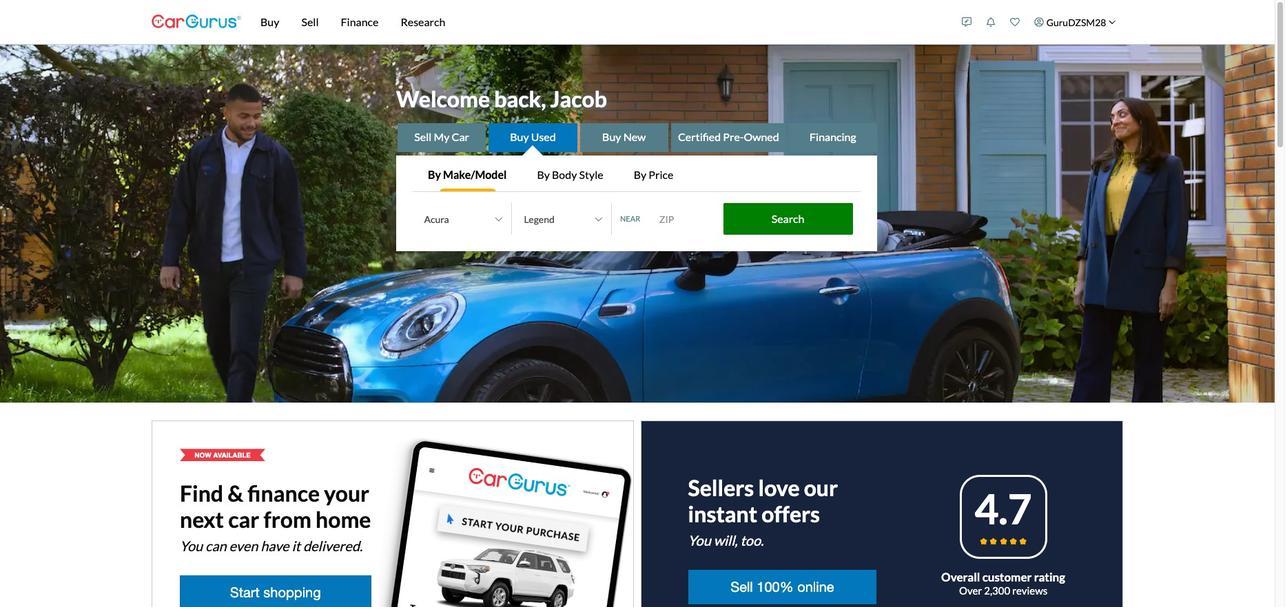 Task type: vqa. For each thing, say whether or not it's contained in the screenshot.
more
no



Task type: locate. For each thing, give the bounding box(es) containing it.
available
[[213, 452, 251, 460]]

you inside sellers love our instant offers you will, too.
[[688, 533, 711, 550]]

too.
[[741, 533, 764, 550]]

sell
[[302, 15, 319, 28], [414, 131, 432, 144], [731, 580, 753, 596]]

by
[[428, 169, 441, 182], [537, 169, 550, 182], [634, 169, 647, 182]]

find
[[180, 481, 223, 507]]

buy left 'new'
[[602, 131, 621, 144]]

None submit
[[723, 204, 853, 235]]

1 horizontal spatial by
[[537, 169, 550, 182]]

by for by price
[[634, 169, 647, 182]]

owned
[[744, 131, 779, 144]]

1 horizontal spatial you
[[688, 533, 711, 550]]

2 horizontal spatial buy
[[602, 131, 621, 144]]

used
[[531, 131, 556, 144]]

1 horizontal spatial sell
[[414, 131, 432, 144]]

sell for sell 100% online
[[731, 580, 753, 596]]

1 horizontal spatial buy
[[510, 131, 529, 144]]

can
[[205, 538, 227, 555]]

buy left 'sell' popup button
[[261, 15, 279, 28]]

sell left 100%
[[731, 580, 753, 596]]

over
[[959, 585, 982, 597]]

sell button
[[290, 0, 330, 44]]

0 horizontal spatial sell
[[302, 15, 319, 28]]

sell inside popup button
[[302, 15, 319, 28]]

1 vertical spatial sell
[[414, 131, 432, 144]]

buy for buy new
[[602, 131, 621, 144]]

sell my car
[[414, 131, 469, 144]]

sell inside button
[[731, 580, 753, 596]]

research
[[401, 15, 446, 28]]

price
[[649, 169, 674, 182]]

next
[[180, 507, 224, 534]]

2 vertical spatial sell
[[731, 580, 753, 596]]

new
[[624, 131, 646, 144]]

reviews
[[1013, 585, 1048, 597]]

menu bar
[[241, 0, 955, 44]]

make/model
[[443, 169, 507, 182]]

sell right 'buy' popup button
[[302, 15, 319, 28]]

pre-
[[723, 131, 744, 144]]

chevron down image
[[1109, 18, 1116, 26]]

0 horizontal spatial you
[[180, 538, 203, 555]]

will,
[[714, 533, 738, 550]]

sell for sell my car
[[414, 131, 432, 144]]

cargurus logo homepage link image
[[152, 2, 241, 42]]

financing
[[810, 131, 857, 144]]

buy inside popup button
[[261, 15, 279, 28]]

3 by from the left
[[634, 169, 647, 182]]

you left can
[[180, 538, 203, 555]]

overall customer rating over 2,300 reviews
[[942, 571, 1066, 597]]

by body style
[[537, 169, 604, 182]]

2 by from the left
[[537, 169, 550, 182]]

by left price
[[634, 169, 647, 182]]

delivered.
[[303, 538, 363, 555]]

2 horizontal spatial by
[[634, 169, 647, 182]]

add a car review image
[[962, 17, 972, 27]]

start
[[230, 585, 260, 601]]

welcome
[[396, 86, 490, 112]]

overall
[[942, 571, 980, 585]]

your
[[324, 481, 370, 507]]

buy for buy used
[[510, 131, 529, 144]]

from
[[264, 507, 311, 534]]

&
[[228, 481, 243, 507]]

jacob
[[550, 86, 607, 112]]

Zip telephone field
[[651, 206, 720, 233]]

by for by make/model
[[428, 169, 441, 182]]

you left will,
[[688, 533, 711, 550]]

you
[[688, 533, 711, 550], [180, 538, 203, 555]]

car
[[228, 507, 259, 534]]

certified pre-owned
[[678, 131, 779, 144]]

buy
[[261, 15, 279, 28], [510, 131, 529, 144], [602, 131, 621, 144]]

saved cars image
[[1011, 17, 1020, 27]]

by down my
[[428, 169, 441, 182]]

0 horizontal spatial buy
[[261, 15, 279, 28]]

my
[[434, 131, 450, 144]]

our
[[804, 475, 838, 502]]

sell 100% online
[[731, 580, 834, 596]]

sell for sell
[[302, 15, 319, 28]]

research button
[[390, 0, 457, 44]]

by left body
[[537, 169, 550, 182]]

0 vertical spatial sell
[[302, 15, 319, 28]]

now
[[194, 452, 211, 460]]

it
[[292, 538, 301, 555]]

100%
[[757, 580, 794, 596]]

sellers
[[688, 475, 754, 502]]

car
[[452, 131, 469, 144]]

buy used
[[510, 131, 556, 144]]

buy left used
[[510, 131, 529, 144]]

2 horizontal spatial sell
[[731, 580, 753, 596]]

finance
[[341, 15, 379, 28]]

shopping
[[264, 585, 321, 601]]

offers
[[762, 501, 820, 528]]

finance button
[[330, 0, 390, 44]]

1 by from the left
[[428, 169, 441, 182]]

sell left my
[[414, 131, 432, 144]]

0 horizontal spatial by
[[428, 169, 441, 182]]

by price
[[634, 169, 674, 182]]



Task type: describe. For each thing, give the bounding box(es) containing it.
menu bar containing buy
[[241, 0, 955, 44]]

back,
[[494, 86, 546, 112]]

gurudzsm28
[[1047, 16, 1107, 28]]

body
[[552, 169, 577, 182]]

gurudzsm28 menu
[[955, 3, 1123, 41]]

certified
[[678, 131, 721, 144]]

style
[[579, 169, 604, 182]]

rating
[[1034, 571, 1066, 585]]

by make/model
[[428, 169, 507, 182]]

online
[[798, 580, 834, 596]]

home
[[316, 507, 371, 534]]

open notifications image
[[986, 17, 996, 27]]

buy new
[[602, 131, 646, 144]]

buy for buy
[[261, 15, 279, 28]]

start shopping button
[[180, 576, 371, 608]]

customer
[[983, 571, 1032, 585]]

welcome back, jacob
[[396, 86, 607, 112]]

2,300
[[984, 585, 1011, 597]]

near
[[620, 215, 641, 223]]

cargurus logo homepage link link
[[152, 2, 241, 42]]

buy button
[[250, 0, 290, 44]]

have
[[261, 538, 289, 555]]

you inside find & finance your next car from home you can even have it delivered.
[[180, 538, 203, 555]]

by for by body style
[[537, 169, 550, 182]]

start shopping
[[230, 585, 321, 601]]

user icon image
[[1035, 17, 1044, 27]]

even
[[229, 538, 258, 555]]

finance
[[248, 481, 320, 507]]

instant
[[688, 501, 758, 528]]

gurudzsm28 button
[[1027, 3, 1123, 41]]

sell 100% online button
[[688, 571, 877, 605]]

4.7
[[975, 485, 1032, 534]]

find & finance your next car from home you can even have it delivered.
[[180, 481, 371, 555]]

now available
[[194, 452, 251, 460]]

love
[[759, 475, 800, 502]]

sellers love our instant offers you will, too.
[[688, 475, 838, 550]]



